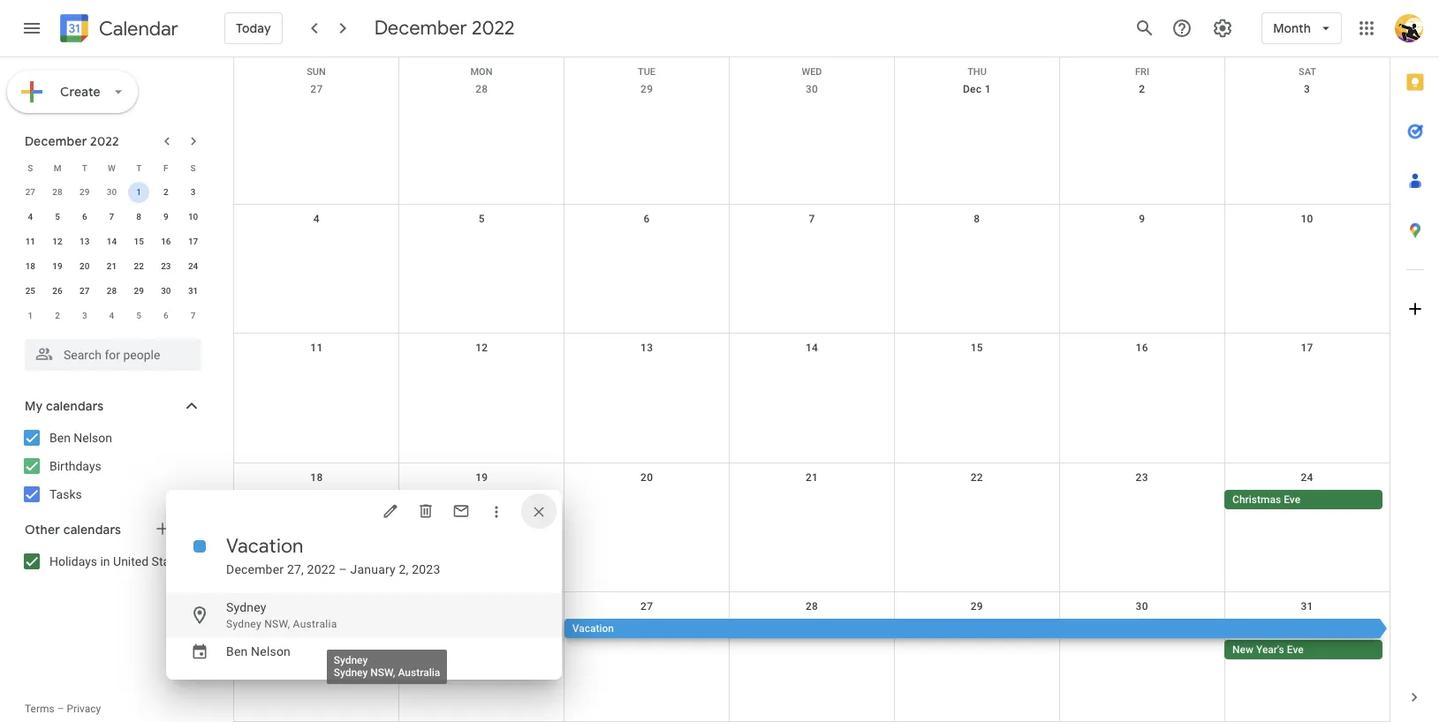 Task type: vqa. For each thing, say whether or not it's contained in the screenshot.
Today
yes



Task type: locate. For each thing, give the bounding box(es) containing it.
sydney sydney nsw, australia down 27,
[[226, 601, 337, 631]]

0 vertical spatial 17
[[188, 237, 198, 247]]

eve
[[1284, 494, 1301, 506], [1287, 644, 1304, 657]]

2 horizontal spatial 2022
[[472, 16, 515, 41]]

23 inside 'december 2022' grid
[[161, 262, 171, 271]]

1 horizontal spatial s
[[190, 163, 196, 173]]

nelson up birthdays
[[74, 431, 112, 445]]

31 up the new year's eve button
[[1301, 601, 1314, 614]]

december 2022 grid
[[17, 156, 207, 329]]

fri
[[1135, 66, 1150, 78]]

november 30 element
[[101, 182, 122, 203]]

calendars inside dropdown button
[[63, 522, 121, 538]]

13
[[80, 237, 90, 247], [641, 342, 653, 354]]

vacation heading
[[226, 535, 304, 559]]

ben down christmas day
[[226, 645, 248, 659]]

2 vertical spatial 2022
[[307, 563, 336, 577]]

2022
[[472, 16, 515, 41], [90, 133, 119, 149], [307, 563, 336, 577]]

18
[[25, 262, 35, 271], [310, 472, 323, 484]]

0 horizontal spatial nsw,
[[264, 619, 290, 631]]

month button
[[1262, 7, 1342, 49]]

1 horizontal spatial 2
[[163, 187, 169, 197]]

11 element
[[20, 232, 41, 253]]

tab list
[[1391, 57, 1439, 673]]

0 vertical spatial christmas
[[1233, 494, 1281, 506]]

1 horizontal spatial vacation
[[572, 623, 614, 636]]

27 element
[[74, 281, 95, 302]]

1 vertical spatial 13
[[641, 342, 653, 354]]

2022 up w
[[90, 133, 119, 149]]

8
[[136, 212, 141, 222], [974, 213, 980, 225]]

ben nelson
[[49, 431, 112, 445], [226, 645, 291, 659]]

5 for december 2022
[[55, 212, 60, 222]]

16 element
[[155, 232, 177, 253]]

1 horizontal spatial 7
[[191, 311, 196, 321]]

12
[[52, 237, 63, 247], [476, 342, 488, 354]]

0 vertical spatial eve
[[1284, 494, 1301, 506]]

1 horizontal spatial 9
[[1139, 213, 1145, 225]]

30 inside 'element'
[[161, 286, 171, 296]]

0 vertical spatial 31
[[188, 286, 198, 296]]

0 horizontal spatial 16
[[161, 237, 171, 247]]

vacation inside vacation december 27, 2022 – january 2, 2023
[[226, 535, 304, 559]]

1 9 from the left
[[163, 212, 169, 222]]

december 2022
[[374, 16, 515, 41], [25, 133, 119, 149]]

18 down 11 element at the top left of the page
[[25, 262, 35, 271]]

3 down 27 element at the left
[[82, 311, 87, 321]]

nsw,
[[264, 619, 290, 631], [370, 667, 395, 680]]

new
[[1233, 644, 1254, 657]]

0 vertical spatial 13
[[80, 237, 90, 247]]

21 inside 'december 2022' grid
[[107, 262, 117, 271]]

grid containing 27
[[233, 57, 1390, 723]]

christmas day
[[242, 623, 311, 636]]

15
[[134, 237, 144, 247], [971, 342, 983, 354]]

1 10 from the left
[[188, 212, 198, 222]]

8 inside 'december 2022' grid
[[136, 212, 141, 222]]

– inside vacation december 27, 2022 – january 2, 2023
[[339, 563, 347, 577]]

28 inside november 28 element
[[52, 187, 63, 197]]

31 down 24 element
[[188, 286, 198, 296]]

cell
[[234, 490, 399, 511], [399, 490, 564, 511], [564, 490, 729, 511], [729, 490, 895, 511], [895, 490, 1060, 511], [1060, 490, 1225, 511], [729, 620, 895, 662], [895, 620, 1060, 662], [1060, 620, 1225, 662]]

year's
[[1256, 644, 1285, 657]]

20 inside row group
[[80, 262, 90, 271]]

2 t from the left
[[136, 163, 142, 173]]

s right f
[[190, 163, 196, 173]]

1 horizontal spatial t
[[136, 163, 142, 173]]

0 vertical spatial 1
[[985, 83, 991, 95]]

3 down the sat
[[1304, 83, 1311, 95]]

4 for december 2022
[[28, 212, 33, 222]]

delete event image
[[417, 503, 435, 520]]

None search field
[[0, 332, 219, 371]]

0 horizontal spatial nelson
[[74, 431, 112, 445]]

0 vertical spatial 16
[[161, 237, 171, 247]]

21
[[107, 262, 117, 271], [806, 472, 818, 484]]

1 horizontal spatial 21
[[806, 472, 818, 484]]

20
[[80, 262, 90, 271], [641, 472, 653, 484]]

1 vertical spatial 14
[[806, 342, 818, 354]]

0 horizontal spatial 21
[[107, 262, 117, 271]]

ben inside my calendars list
[[49, 431, 71, 445]]

18 up vacation december 27, 2022 – january 2, 2023
[[310, 472, 323, 484]]

24
[[188, 262, 198, 271], [1301, 472, 1314, 484]]

11 inside 'december 2022' grid
[[25, 237, 35, 247]]

1 horizontal spatial 12
[[476, 342, 488, 354]]

28 inside 28 element
[[107, 286, 117, 296]]

10 inside 'december 2022' grid
[[188, 212, 198, 222]]

0 horizontal spatial 18
[[25, 262, 35, 271]]

0 horizontal spatial s
[[28, 163, 33, 173]]

t
[[82, 163, 87, 173], [136, 163, 142, 173]]

vacation inside button
[[572, 623, 614, 636]]

2022 up mon
[[472, 16, 515, 41]]

0 horizontal spatial 2
[[55, 311, 60, 321]]

1 right november 30 element
[[136, 187, 141, 197]]

18 element
[[20, 256, 41, 277]]

1 horizontal spatial christmas
[[1233, 494, 1281, 506]]

calendars up in
[[63, 522, 121, 538]]

10 for december 2022
[[188, 212, 198, 222]]

0 horizontal spatial 9
[[163, 212, 169, 222]]

0 vertical spatial 22
[[134, 262, 144, 271]]

Search for people text field
[[35, 339, 191, 371]]

sydney
[[226, 601, 267, 615], [226, 619, 261, 631], [334, 655, 368, 667], [334, 667, 368, 680]]

22
[[134, 262, 144, 271], [971, 472, 983, 484]]

1 horizontal spatial –
[[339, 563, 347, 577]]

1 horizontal spatial 8
[[974, 213, 980, 225]]

1 vertical spatial –
[[57, 703, 64, 716]]

nsw, left day at bottom left
[[264, 619, 290, 631]]

row group
[[17, 180, 207, 329]]

1 vertical spatial 1
[[136, 187, 141, 197]]

0 horizontal spatial 8
[[136, 212, 141, 222]]

5 inside row
[[136, 311, 141, 321]]

1 vertical spatial december
[[25, 133, 87, 149]]

10
[[188, 212, 198, 222], [1301, 213, 1314, 225]]

23
[[161, 262, 171, 271], [1136, 472, 1149, 484]]

sun
[[307, 66, 326, 78]]

december 2022 up mon
[[374, 16, 515, 41]]

0 vertical spatial 23
[[161, 262, 171, 271]]

7
[[109, 212, 114, 222], [809, 213, 815, 225], [191, 311, 196, 321]]

december 2022 up m
[[25, 133, 119, 149]]

calendars for my calendars
[[46, 399, 104, 414]]

3 up 10 element
[[191, 187, 196, 197]]

2 vertical spatial december
[[226, 563, 284, 577]]

24 element
[[183, 256, 204, 277]]

november 29 element
[[74, 182, 95, 203]]

0 horizontal spatial 20
[[80, 262, 90, 271]]

1 horizontal spatial 16
[[1136, 342, 1149, 354]]

main drawer image
[[21, 18, 42, 39]]

2 horizontal spatial 4
[[314, 213, 320, 225]]

vacation for vacation
[[572, 623, 614, 636]]

nelson down christmas day
[[251, 645, 291, 659]]

24 down 17 element
[[188, 262, 198, 271]]

christmas eve button
[[1225, 490, 1383, 510]]

3
[[1304, 83, 1311, 95], [191, 187, 196, 197], [82, 311, 87, 321]]

0 horizontal spatial 1
[[28, 311, 33, 321]]

calendar element
[[57, 11, 178, 49]]

29
[[641, 83, 653, 95], [80, 187, 90, 197], [134, 286, 144, 296], [971, 601, 983, 614]]

29 down 22 element
[[134, 286, 144, 296]]

1 vertical spatial christmas
[[242, 623, 291, 636]]

ben nelson inside my calendars list
[[49, 431, 112, 445]]

1 horizontal spatial december
[[226, 563, 284, 577]]

1
[[985, 83, 991, 95], [136, 187, 141, 197], [28, 311, 33, 321]]

22 inside grid
[[134, 262, 144, 271]]

1 vertical spatial 31
[[1301, 601, 1314, 614]]

0 horizontal spatial 4
[[28, 212, 33, 222]]

–
[[339, 563, 347, 577], [57, 703, 64, 716]]

19
[[52, 262, 63, 271], [476, 472, 488, 484]]

6
[[82, 212, 87, 222], [644, 213, 650, 225], [163, 311, 169, 321]]

– left the "january"
[[339, 563, 347, 577]]

1 horizontal spatial australia
[[398, 667, 440, 680]]

row containing 1
[[17, 304, 207, 329]]

2 horizontal spatial 6
[[644, 213, 650, 225]]

sydney sydney nsw, australia down the christmas day button
[[334, 655, 440, 680]]

1 vertical spatial 19
[[476, 472, 488, 484]]

– right terms link
[[57, 703, 64, 716]]

m
[[54, 163, 61, 173]]

26
[[52, 286, 63, 296]]

0 vertical spatial vacation
[[226, 535, 304, 559]]

states
[[152, 555, 187, 569]]

1 vertical spatial 18
[[310, 472, 323, 484]]

0 horizontal spatial 31
[[188, 286, 198, 296]]

privacy link
[[67, 703, 101, 716]]

calendars
[[46, 399, 104, 414], [63, 522, 121, 538]]

january 2 element
[[47, 306, 68, 327]]

28
[[476, 83, 488, 95], [52, 187, 63, 197], [107, 286, 117, 296], [806, 601, 818, 614]]

row containing 25
[[17, 279, 207, 304]]

month
[[1273, 20, 1311, 36]]

9 inside 'december 2022' grid
[[163, 212, 169, 222]]

christmas eve
[[1233, 494, 1301, 506]]

1 vertical spatial 2022
[[90, 133, 119, 149]]

7 for december 2022
[[109, 212, 114, 222]]

0 horizontal spatial 7
[[109, 212, 114, 222]]

ben nelson up birthdays
[[49, 431, 112, 445]]

mon
[[470, 66, 493, 78]]

30 element
[[155, 281, 177, 302]]

0 horizontal spatial 24
[[188, 262, 198, 271]]

calendars for other calendars
[[63, 522, 121, 538]]

wed
[[802, 66, 822, 78]]

1 horizontal spatial ben nelson
[[226, 645, 291, 659]]

in
[[100, 555, 110, 569]]

1 right dec
[[985, 83, 991, 95]]

australia
[[293, 619, 337, 631], [398, 667, 440, 680]]

2022 right 27,
[[307, 563, 336, 577]]

nsw, down the christmas day button
[[370, 667, 395, 680]]

today button
[[224, 7, 282, 49]]

0 horizontal spatial ben
[[49, 431, 71, 445]]

23 element
[[155, 256, 177, 277]]

5
[[55, 212, 60, 222], [479, 213, 485, 225], [136, 311, 141, 321]]

13 element
[[74, 232, 95, 253]]

ben down my calendars
[[49, 431, 71, 445]]

1 horizontal spatial 31
[[1301, 601, 1314, 614]]

1 horizontal spatial 13
[[641, 342, 653, 354]]

settings menu image
[[1213, 18, 1234, 39]]

0 horizontal spatial t
[[82, 163, 87, 173]]

2 down f
[[163, 187, 169, 197]]

1 vertical spatial 3
[[191, 187, 196, 197]]

0 horizontal spatial 17
[[188, 237, 198, 247]]

w
[[108, 163, 116, 173]]

christmas inside 'button'
[[1233, 494, 1281, 506]]

sydney sydney nsw, australia
[[226, 601, 337, 631], [334, 655, 440, 680]]

row
[[234, 57, 1390, 78], [234, 75, 1390, 205], [17, 156, 207, 180], [17, 180, 207, 205], [234, 205, 1390, 334], [17, 205, 207, 230], [17, 230, 207, 254], [17, 254, 207, 279], [17, 279, 207, 304], [17, 304, 207, 329], [234, 334, 1390, 464], [234, 464, 1390, 593], [234, 593, 1390, 723]]

0 horizontal spatial ben nelson
[[49, 431, 112, 445]]

2,
[[399, 563, 409, 577]]

0 vertical spatial 20
[[80, 262, 90, 271]]

9
[[163, 212, 169, 222], [1139, 213, 1145, 225]]

new year's eve button
[[1225, 641, 1383, 660]]

2 horizontal spatial 2
[[1139, 83, 1145, 95]]

t up november 29 element
[[82, 163, 87, 173]]

27
[[310, 83, 323, 95], [25, 187, 35, 197], [80, 286, 90, 296], [641, 601, 653, 614]]

2 10 from the left
[[1301, 213, 1314, 225]]

other calendars
[[25, 522, 121, 538]]

0 vertical spatial 3
[[1304, 83, 1311, 95]]

tasks
[[49, 488, 82, 502]]

january 4 element
[[101, 306, 122, 327]]

2 down 'fri'
[[1139, 83, 1145, 95]]

s up november 27 element
[[28, 163, 33, 173]]

31
[[188, 286, 198, 296], [1301, 601, 1314, 614]]

2 8 from the left
[[974, 213, 980, 225]]

0 vertical spatial 11
[[25, 237, 35, 247]]

25
[[25, 286, 35, 296]]

1 horizontal spatial 17
[[1301, 342, 1314, 354]]

ben nelson down christmas day
[[226, 645, 291, 659]]

0 vertical spatial nelson
[[74, 431, 112, 445]]

add other calendars image
[[154, 520, 171, 538]]

1 vertical spatial calendars
[[63, 522, 121, 538]]

2
[[1139, 83, 1145, 95], [163, 187, 169, 197], [55, 311, 60, 321]]

1 down 25 element
[[28, 311, 33, 321]]

26 element
[[47, 281, 68, 302]]

christmas day button
[[234, 620, 392, 639]]

calendar
[[99, 16, 178, 41]]

calendars right my
[[46, 399, 104, 414]]

0 vertical spatial 24
[[188, 262, 198, 271]]

1 vertical spatial nelson
[[251, 645, 291, 659]]

29 left november 30 element
[[80, 187, 90, 197]]

my calendars button
[[4, 392, 219, 421]]

christmas
[[1233, 494, 1281, 506], [242, 623, 291, 636]]

0 vertical spatial 18
[[25, 262, 35, 271]]

december
[[374, 16, 467, 41], [25, 133, 87, 149], [226, 563, 284, 577]]

0 vertical spatial ben
[[49, 431, 71, 445]]

support image
[[1172, 18, 1193, 39]]

thu
[[968, 66, 987, 78]]

grid
[[233, 57, 1390, 723]]

s
[[28, 163, 33, 173], [190, 163, 196, 173]]

0 horizontal spatial 3
[[82, 311, 87, 321]]

tue
[[638, 66, 656, 78]]

30
[[806, 83, 818, 95], [107, 187, 117, 197], [161, 286, 171, 296], [1136, 601, 1149, 614]]

0 vertical spatial 14
[[107, 237, 117, 247]]

terms
[[25, 703, 55, 716]]

0 vertical spatial december
[[374, 16, 467, 41]]

24 up "christmas eve" 'button'
[[1301, 472, 1314, 484]]

t up 1 cell at left top
[[136, 163, 142, 173]]

5 inside "grid"
[[479, 213, 485, 225]]

1 horizontal spatial 20
[[641, 472, 653, 484]]

2 9 from the left
[[1139, 213, 1145, 225]]

email event details image
[[452, 503, 470, 520]]

nelson
[[74, 431, 112, 445], [251, 645, 291, 659]]

vacation december 27, 2022 – january 2, 2023
[[226, 535, 440, 577]]

2 horizontal spatial 5
[[479, 213, 485, 225]]

calendars inside dropdown button
[[46, 399, 104, 414]]

17 inside 'december 2022' grid
[[188, 237, 198, 247]]

0 horizontal spatial 23
[[161, 262, 171, 271]]

20 inside "grid"
[[641, 472, 653, 484]]

8 for sun
[[974, 213, 980, 225]]

2 down the 26 element
[[55, 311, 60, 321]]

6 for december 2022
[[82, 212, 87, 222]]

0 vertical spatial 2
[[1139, 83, 1145, 95]]

calendar heading
[[95, 16, 178, 41]]

1 horizontal spatial 1
[[136, 187, 141, 197]]

17
[[188, 237, 198, 247], [1301, 342, 1314, 354]]

0 vertical spatial 19
[[52, 262, 63, 271]]

1 horizontal spatial december 2022
[[374, 16, 515, 41]]

31 element
[[183, 281, 204, 302]]

nelson inside my calendars list
[[74, 431, 112, 445]]

14
[[107, 237, 117, 247], [806, 342, 818, 354]]

vacation for vacation december 27, 2022 – january 2, 2023
[[226, 535, 304, 559]]

1 vertical spatial 15
[[971, 342, 983, 354]]

16
[[161, 237, 171, 247], [1136, 342, 1149, 354]]

ben
[[49, 431, 71, 445], [226, 645, 248, 659]]

1 vertical spatial 23
[[1136, 472, 1149, 484]]

christmas inside button
[[242, 623, 291, 636]]

4
[[28, 212, 33, 222], [314, 213, 320, 225], [109, 311, 114, 321]]

1 8 from the left
[[136, 212, 141, 222]]

vacation
[[226, 535, 304, 559], [572, 623, 614, 636]]

1 s from the left
[[28, 163, 33, 173]]

11
[[25, 237, 35, 247], [310, 342, 323, 354]]



Task type: describe. For each thing, give the bounding box(es) containing it.
4 for sun
[[314, 213, 320, 225]]

january
[[350, 563, 396, 577]]

1 horizontal spatial 15
[[971, 342, 983, 354]]

14 element
[[101, 232, 122, 253]]

my calendars
[[25, 399, 104, 414]]

2 horizontal spatial december
[[374, 16, 467, 41]]

18 inside 18 element
[[25, 262, 35, 271]]

january 7 element
[[183, 306, 204, 327]]

create button
[[7, 71, 138, 113]]

1 horizontal spatial ben
[[226, 645, 248, 659]]

1 vertical spatial 17
[[1301, 342, 1314, 354]]

privacy
[[67, 703, 101, 716]]

1 vertical spatial 22
[[971, 472, 983, 484]]

other calendars button
[[4, 516, 219, 544]]

1 horizontal spatial 4
[[109, 311, 114, 321]]

20 element
[[74, 256, 95, 277]]

7 for sun
[[809, 213, 815, 225]]

1 vertical spatial 16
[[1136, 342, 1149, 354]]

january 5 element
[[128, 306, 149, 327]]

0 vertical spatial nsw,
[[264, 619, 290, 631]]

terms link
[[25, 703, 55, 716]]

2 horizontal spatial 3
[[1304, 83, 1311, 95]]

17 element
[[183, 232, 204, 253]]

1 vertical spatial sydney sydney nsw, australia
[[334, 655, 440, 680]]

christmas for christmas eve
[[1233, 494, 1281, 506]]

1 t from the left
[[82, 163, 87, 173]]

create
[[60, 84, 101, 100]]

29 down tue
[[641, 83, 653, 95]]

1 vertical spatial december 2022
[[25, 133, 119, 149]]

31 inside "grid"
[[1301, 601, 1314, 614]]

0 horizontal spatial australia
[[293, 619, 337, 631]]

6 for sun
[[644, 213, 650, 225]]

31 inside 31 element
[[188, 286, 198, 296]]

row containing sun
[[234, 57, 1390, 78]]

2 horizontal spatial 1
[[985, 83, 991, 95]]

december inside vacation december 27, 2022 – january 2, 2023
[[226, 563, 284, 577]]

29 inside the 29 element
[[134, 286, 144, 296]]

24 inside 'december 2022' grid
[[188, 262, 198, 271]]

1 horizontal spatial 3
[[191, 187, 196, 197]]

eve inside 'button'
[[1284, 494, 1301, 506]]

29 inside november 29 element
[[80, 187, 90, 197]]

9 for december 2022
[[163, 212, 169, 222]]

sat
[[1299, 66, 1317, 78]]

29 element
[[128, 281, 149, 302]]

15 element
[[128, 232, 149, 253]]

22 element
[[128, 256, 149, 277]]

birthdays
[[49, 459, 101, 474]]

19 inside row group
[[52, 262, 63, 271]]

2 vertical spatial 2
[[55, 311, 60, 321]]

january 3 element
[[74, 306, 95, 327]]

2 s from the left
[[190, 163, 196, 173]]

1 vertical spatial 2
[[163, 187, 169, 197]]

1 horizontal spatial 14
[[806, 342, 818, 354]]

day
[[293, 623, 311, 636]]

new year's eve
[[1233, 644, 1304, 657]]

vacation button
[[564, 620, 1390, 639]]

10 element
[[183, 207, 204, 228]]

13 inside row group
[[80, 237, 90, 247]]

2023
[[412, 563, 440, 577]]

28 element
[[101, 281, 122, 302]]

0 horizontal spatial december
[[25, 133, 87, 149]]

14 inside 'december 2022' grid
[[107, 237, 117, 247]]

holidays
[[49, 555, 97, 569]]

january 6 element
[[155, 306, 177, 327]]

1 vertical spatial ben nelson
[[226, 645, 291, 659]]

2022 inside vacation december 27, 2022 – january 2, 2023
[[307, 563, 336, 577]]

1 horizontal spatial 6
[[163, 311, 169, 321]]

1 horizontal spatial nsw,
[[370, 667, 395, 680]]

terms – privacy
[[25, 703, 101, 716]]

united
[[113, 555, 149, 569]]

1 horizontal spatial nelson
[[251, 645, 291, 659]]

january 1 element
[[20, 306, 41, 327]]

christmas for christmas day
[[242, 623, 291, 636]]

f
[[164, 163, 168, 173]]

1 vertical spatial 11
[[310, 342, 323, 354]]

0 horizontal spatial –
[[57, 703, 64, 716]]

21 element
[[101, 256, 122, 277]]

8 for december 2022
[[136, 212, 141, 222]]

1 vertical spatial 24
[[1301, 472, 1314, 484]]

1 cell
[[125, 180, 152, 205]]

1 inside cell
[[136, 187, 141, 197]]

0 vertical spatial december 2022
[[374, 16, 515, 41]]

15 inside 'december 2022' grid
[[134, 237, 144, 247]]

dec 1
[[963, 83, 991, 95]]

my
[[25, 399, 43, 414]]

my calendars list
[[4, 424, 219, 509]]

25 element
[[20, 281, 41, 302]]

13 inside "grid"
[[641, 342, 653, 354]]

other
[[25, 522, 60, 538]]

1 horizontal spatial 18
[[310, 472, 323, 484]]

5 for sun
[[479, 213, 485, 225]]

november 27 element
[[20, 182, 41, 203]]

7 inside 'element'
[[191, 311, 196, 321]]

row group containing 27
[[17, 180, 207, 329]]

november 28 element
[[47, 182, 68, 203]]

12 inside "grid"
[[476, 342, 488, 354]]

today
[[236, 20, 271, 36]]

holidays in united states
[[49, 555, 187, 569]]

27,
[[287, 563, 304, 577]]

19 element
[[47, 256, 68, 277]]

16 inside 'december 2022' grid
[[161, 237, 171, 247]]

10 for sun
[[1301, 213, 1314, 225]]

12 element
[[47, 232, 68, 253]]

9 for sun
[[1139, 213, 1145, 225]]

0 vertical spatial sydney sydney nsw, australia
[[226, 601, 337, 631]]

dec
[[963, 83, 982, 95]]

eve inside button
[[1287, 644, 1304, 657]]

12 inside row group
[[52, 237, 63, 247]]

2 vertical spatial 3
[[82, 311, 87, 321]]

row containing s
[[17, 156, 207, 180]]

29 up vacation button
[[971, 601, 983, 614]]

19 inside "grid"
[[476, 472, 488, 484]]



